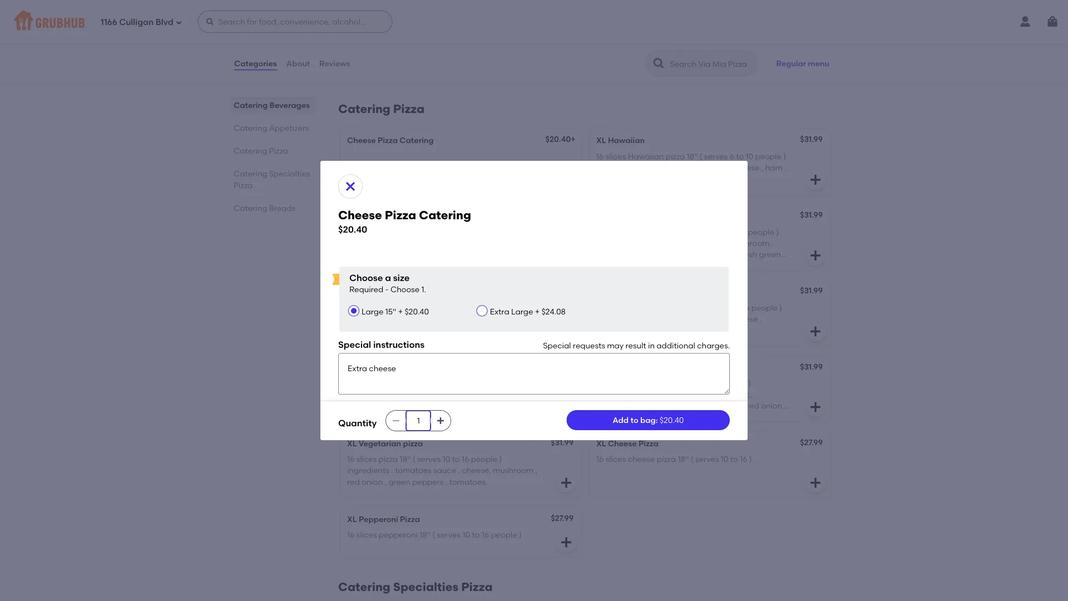 Task type: describe. For each thing, give the bounding box(es) containing it.
special for special requests may result in additional charges.
[[543, 341, 571, 350]]

0 vertical spatial pepperoni
[[347, 36, 387, 45]]

chipotle
[[357, 363, 390, 372]]

) inside 16 slices combination pizza 18'' serves ( 6 to 10 people ) ingredients : tomatoes sauce , salami linguica , mushroom,green peppers black olives and sausage .
[[376, 238, 378, 248]]

red inside '16 slices spicy chicken 18'' ( serves 10 to 16 people ) ingredients : chipotle spicy sauce , cheese , mushroom , red onion , tomatoes , and chicken marinated with chipotle sauce .'
[[394, 401, 406, 411]]

pizza inside the 16 slices pizza 18'' ( serves 10 to 16 people ) ingredients : pesto sauce , cheese . garlic, tomatoes, artichoke hearts, mushroom, red onion and chicken
[[628, 379, 648, 388]]

to inside 16 slices italiana pizza 18'' ( serves 6 to 10 people ) ingredients : garlic sauce , cheese , mushroom, tomatoes ,sausage , and topped with fresh green onion .
[[729, 227, 737, 237]]

16 inside 16 slices italiana pizza 18'' ( serves 6 to 10 people ) ingredients : garlic sauce , cheese , mushroom, tomatoes ,sausage , and topped with fresh green onion .
[[597, 227, 604, 237]]

serves inside the 16 slices pizza 18'' ( serves 10 to 16 people ) ingredients : pesto sauce , cheese . garlic, tomatoes, artichoke hearts, mushroom, red onion and chicken
[[667, 379, 691, 388]]

appetizers
[[269, 123, 309, 133]]

additional
[[657, 341, 696, 350]]

regular menu button
[[772, 51, 835, 76]]

) inside 16 slices double pepperoni with extra cheese 18'' ( serves 10 to 16 people )
[[429, 314, 432, 324]]

people inside the 16 slices pizza 18'' ( serves 10 to 16 people ) ingredients : pesto sauce , cheese . garlic, tomatoes, artichoke hearts, mushroom, red onion and chicken
[[721, 379, 747, 388]]

1 vertical spatial ranch
[[634, 52, 656, 61]]

via
[[672, 287, 683, 297]]

mushroom inside the 16 slices pizza 18'' ( serves 10 to 16 people ) ingredients : tomatoes sauce , cheese, mushroom , red onion , green peppers , tomatoes.
[[493, 466, 534, 475]]

to inside 16 slices combination pizza 18'' serves ( 6 to 10 people ) ingredients : tomatoes sauce , salami linguica , mushroom,green peppers black olives and sausage .
[[500, 227, 507, 237]]

cheese inside the 16 slices pizza 18'' ( serves 10 to 16 people ) ingredients : pesto sauce , cheese . garlic, tomatoes, artichoke hearts, mushroom, red onion and chicken
[[696, 390, 724, 399]]

( inside the 16 slices hawaiian pizza  18" ( serves 6 to 10 people ) ingredients : tomatoes sauce , extra cheese , ham , pineapple .
[[700, 151, 703, 161]]

mushroom inside 16 slices chicken pizza 18'' ( serves 10 to 16 people ) ingredients : garlic sauce , cilantro . cheese , mushroom , red onion and chicken .
[[597, 325, 637, 335]]

$31.99 for 16 slices pizza 18'' ( serves 10 to 16 people ) ingredients : tomatoes sauce , cheese, mushroom , red onion , green peppers , tomatoes.
[[551, 438, 574, 447]]

ingredients for combination
[[380, 238, 423, 248]]

18'' inside 16 slices chicken pizza 18'' ( serves 10 to 16 people ) ingredients : garlic sauce , cilantro . cheese , mushroom , red onion and chicken .
[[681, 303, 692, 312]]

$31.99 for 16 slices chicken pizza 18'' ( serves 10 to 16 people ) ingredients : garlic sauce , cilantro . cheese , mushroom , red onion and chicken .
[[801, 286, 823, 295]]

garlic
[[608, 287, 632, 297]]

serves inside 16 slices double pepperoni with extra cheese 18'' ( serves 10 to 16 people )
[[347, 314, 371, 324]]

$31.99 for 16 slices italiana pizza 18'' ( serves 6 to 10 people ) ingredients : garlic sauce , cheese , mushroom, tomatoes ,sausage , and topped with fresh green onion .
[[801, 210, 823, 220]]

slices for 16 slices pepperoni 18'' ( serves 10 to 16 people )
[[357, 530, 377, 540]]

ingredients for italiana
[[597, 238, 639, 248]]

red inside the 16 slices pizza 18'' ( serves 10 to 16 people ) ingredients : pesto sauce , cheese . garlic, tomatoes, artichoke hearts, mushroom, red onion and chicken
[[747, 401, 760, 411]]

people inside '16 slices spicy chicken 18'' ( serves 10 to 16 people ) ingredients : chipotle spicy sauce , cheese , mushroom , red onion , tomatoes , and chicken marinated with chipotle sauce .'
[[503, 379, 529, 388]]

special instructions
[[338, 339, 425, 350]]

-
[[386, 285, 389, 294]]

cheese inside 16 slices double pepperoni with extra cheese 18'' ( serves 10 to 16 people )
[[487, 303, 514, 312]]

slices for 16 slices pizza 18'' ( serves 10 to 16 people ) ingredients : tomatoes sauce , cheese, mushroom , red onion , green peppers , tomatoes.
[[357, 454, 377, 464]]

6 for cheese
[[723, 227, 728, 237]]

24
[[731, 52, 740, 61]]

reviews
[[320, 59, 351, 68]]

0 vertical spatial chipotle
[[395, 390, 426, 399]]

pizza inside cheese pizza catering $20.40
[[385, 208, 416, 222]]

onion inside '16 slices spicy chicken 18'' ( serves 10 to 16 people ) ingredients : chipotle spicy sauce , cheese , mushroom , red onion , tomatoes , and chicken marinated with chipotle sauce .'
[[408, 401, 429, 411]]

tomatoes inside 16 slices italiana pizza 18'' ( serves 6 to 10 people ) ingredients : garlic sauce , cheese , mushroom, tomatoes ,sausage , and topped with fresh green onion .
[[597, 250, 633, 259]]

size
[[393, 272, 410, 283]]

18'' inside the 16 slices pizza 18'' ( serves 10 to 16 people ) ingredients : pesto sauce , cheese . garlic, tomatoes, artichoke hearts, mushroom, red onion and chicken
[[649, 379, 660, 388]]

serves inside the 16 slices pizza 18'' ( serves 10 to 16 people ) ingredients : tomatoes sauce , cheese, mushroom , red onion , green peppers , tomatoes.
[[418, 454, 441, 464]]

sausage
[[347, 261, 379, 270]]

16 inside the 16 slices hawaiian pizza  18" ( serves 6 to 10 people ) ingredients : tomatoes sauce , extra cheese , ham , pineapple .
[[597, 151, 604, 161]]

add to bag: $20.40
[[613, 415, 684, 425]]

choose a size required - choose 1.
[[350, 272, 426, 294]]

menu
[[809, 59, 830, 68]]

18"
[[687, 151, 698, 161]]

bacon
[[597, 36, 621, 45]]

slices for 16 slices chicken pizza 18'' ( serves 10 to 16 people ) ingredients : garlic sauce , cilantro . cheese , mushroom , red onion and chicken .
[[606, 303, 626, 312]]

. inside '16 slices spicy chicken 18'' ( serves 10 to 16 people ) ingredients : chipotle spicy sauce , cheese , mushroom , red onion , tomatoes , and chicken marinated with chipotle sauce .'
[[464, 413, 466, 422]]

) inside 16 slices chicken pizza 18'' ( serves 10 to 16 people ) ingredients : garlic sauce , cilantro . cheese , mushroom , red onion and chicken .
[[780, 303, 783, 312]]

32 bacon ranch sticks ( serves 20 to 24 people )
[[597, 52, 773, 61]]

hearts,
[[675, 401, 701, 411]]

to inside the 16 slices pizza 18'' ( serves 10 to 16 people ) ingredients : pesto sauce , cheese . garlic, tomatoes, artichoke hearts, mushroom, red onion and chicken
[[702, 379, 710, 388]]

$39.99
[[550, 35, 574, 44]]

red inside the 16 slices pizza 18'' ( serves 10 to 16 people ) ingredients : tomatoes sauce , cheese, mushroom , red onion , green peppers , tomatoes.
[[347, 477, 360, 486]]

combo
[[359, 211, 387, 221]]

chicken down extra cheese text field
[[494, 401, 524, 411]]

18'' inside 16 slices italiana pizza 18'' ( serves 6 to 10 people ) ingredients : garlic sauce , cheese , mushroom, tomatoes ,sausage , and topped with fresh green onion .
[[680, 227, 691, 237]]

with inside '16 slices spicy chicken 18'' ( serves 10 to 16 people ) ingredients : chipotle spicy sauce , cheese , mushroom , red onion , tomatoes , and chicken marinated with chipotle sauce .'
[[389, 413, 405, 422]]

xl combo pizza
[[347, 211, 409, 221]]

Search Via Mia Pizza search field
[[669, 58, 755, 69]]

garlic for chicken
[[645, 314, 666, 324]]

bacon ranch sticks
[[597, 36, 669, 45]]

ham
[[766, 163, 783, 172]]

1 vertical spatial pepperoni
[[379, 530, 418, 540]]

tomatoes inside the 16 slices hawaiian pizza  18" ( serves 6 to 10 people ) ingredients : tomatoes sauce , extra cheese , ham , pineapple .
[[645, 163, 681, 172]]

in
[[649, 341, 655, 350]]

( inside the 16 slices pizza 18'' ( serves 10 to 16 people ) ingredients : tomatoes sauce , cheese, mushroom , red onion , green peppers , tomatoes.
[[413, 454, 416, 464]]

serves inside 16 slices italiana pizza 18'' ( serves 6 to 10 people ) ingredients : garlic sauce , cheese , mushroom, tomatoes ,sausage , and topped with fresh green onion .
[[697, 227, 721, 237]]

16 slices pizza 18'' ( serves 10 to 16 people ) ingredients : pesto sauce , cheese . garlic, tomatoes, artichoke hearts, mushroom, red onion and chicken
[[597, 379, 783, 422]]

: for combination
[[424, 238, 426, 248]]

slices for 16 slices double pepperoni with extra cheese 18'' ( serves 10 to 16 people )
[[357, 303, 377, 312]]

and inside '16 slices spicy chicken 18'' ( serves 10 to 16 people ) ingredients : chipotle spicy sauce , cheese , mushroom , red onion , tomatoes , and chicken marinated with chipotle sauce .'
[[477, 401, 492, 411]]

slices for 16 slices italiana pizza 18'' ( serves 6 to 10 people ) ingredients : garlic sauce , cheese , mushroom, tomatoes ,sausage , and topped with fresh green onion .
[[606, 227, 626, 237]]

10 inside 16 slices combination pizza 18'' serves ( 6 to 10 people ) ingredients : tomatoes sauce , salami linguica , mushroom,green peppers black olives and sausage .
[[509, 227, 517, 237]]

garlic,
[[729, 390, 753, 399]]

catering beverages tab
[[234, 99, 312, 111]]

with inside 16 slices double pepperoni with extra cheese 18'' ( serves 10 to 16 people )
[[448, 303, 464, 312]]

. inside the 16 slices pizza 18'' ( serves 10 to 16 people ) ingredients : pesto sauce , cheese . garlic, tomatoes, artichoke hearts, mushroom, red onion and chicken
[[725, 390, 727, 399]]

Input item quantity number field
[[407, 411, 431, 431]]

18'' inside the 16 slices pizza 18'' ( serves 10 to 16 people ) ingredients : tomatoes sauce , cheese, mushroom , red onion , green peppers , tomatoes.
[[400, 454, 411, 464]]

large 15" + $20.40
[[362, 307, 429, 316]]

6 for extra
[[730, 151, 735, 161]]

regular
[[777, 59, 807, 68]]

xl pepperoni pizza
[[347, 514, 420, 524]]

svg image inside main navigation navigation
[[206, 17, 215, 26]]

. inside the 16 slices hawaiian pizza  18" ( serves 6 to 10 people ) ingredients : tomatoes sauce , extra cheese , ham , pineapple .
[[637, 174, 639, 183]]

Special instructions text field
[[338, 353, 730, 395]]

$20.40 +
[[546, 134, 576, 144]]

and inside 16 slices combination pizza 18'' serves ( 6 to 10 people ) ingredients : tomatoes sauce , salami linguica , mushroom,green peppers black olives and sausage .
[[528, 250, 543, 259]]

red inside 16 slices chicken pizza 18'' ( serves 10 to 16 people ) ingredients : garlic sauce , cilantro . cheese , mushroom , red onion and chicken .
[[643, 325, 656, 335]]

xl
[[347, 363, 355, 372]]

specialties inside catering specialties pizza
[[269, 169, 310, 178]]

catering appetizers tab
[[234, 122, 312, 134]]

sauce inside 16 slices chicken pizza 18'' ( serves 10 to 16 people ) ingredients : garlic sauce , cilantro . cheese , mushroom , red onion and chicken .
[[668, 314, 691, 324]]

: inside the 16 slices pizza 18'' ( serves 10 to 16 people ) ingredients : pesto sauce , cheese . garlic, tomatoes, artichoke hearts, mushroom, red onion and chicken
[[641, 390, 643, 399]]

10 inside 16 slices italiana pizza 18'' ( serves 6 to 10 people ) ingredients : garlic sauce , cheese , mushroom, tomatoes ,sausage , and topped with fresh green onion .
[[739, 227, 747, 237]]

chicken down cilantro
[[698, 325, 727, 335]]

may
[[607, 341, 624, 350]]

salami
[[495, 238, 520, 248]]

xl for xl combo pizza
[[347, 211, 357, 221]]

1.
[[422, 285, 426, 294]]

cheese for cheese pizza catering $20.40
[[338, 208, 382, 222]]

people inside 16 slices italiana pizza 18'' ( serves 6 to 10 people ) ingredients : garlic sauce , cheese , mushroom, tomatoes ,sausage , and topped with fresh green onion .
[[749, 227, 775, 237]]

1166 culligan blvd
[[101, 17, 173, 27]]

1 vertical spatial spicy
[[428, 390, 447, 399]]

serves inside '16 slices spicy chicken 18'' ( serves 10 to 16 people ) ingredients : chipotle spicy sauce , cheese , mushroom , red onion , tomatoes , and chicken marinated with chipotle sauce .'
[[449, 379, 473, 388]]

10 inside '16 slices spicy chicken 18'' ( serves 10 to 16 people ) ingredients : chipotle spicy sauce , cheese , mushroom , red onion , tomatoes , and chicken marinated with chipotle sauce .'
[[474, 379, 482, 388]]

marinated
[[347, 413, 387, 422]]

catering breads
[[234, 203, 296, 213]]

serves inside the 16 slices hawaiian pizza  18" ( serves 6 to 10 people ) ingredients : tomatoes sauce , extra cheese , ham , pineapple .
[[705, 151, 728, 161]]

onion inside the 16 slices pizza 18'' ( serves 10 to 16 people ) ingredients : tomatoes sauce , cheese, mushroom , red onion , green peppers , tomatoes.
[[362, 477, 383, 486]]

regular menu
[[777, 59, 830, 68]]

6 for salami
[[493, 227, 498, 237]]

mia
[[685, 287, 700, 297]]

catering specialties pizza inside tab
[[234, 169, 310, 190]]

extra
[[490, 307, 510, 316]]

about button
[[286, 43, 311, 84]]

( inside 16 slices italiana pizza 18'' ( serves 6 to 10 people ) ingredients : garlic sauce , cheese , mushroom, tomatoes ,sausage , and topped with fresh green onion .
[[693, 227, 696, 237]]

to inside the 16 slices hawaiian pizza  18" ( serves 6 to 10 people ) ingredients : tomatoes sauce , extra cheese , ham , pineapple .
[[737, 151, 744, 161]]

ingredients inside the 16 slices pizza 18'' ( serves 10 to 16 people ) ingredients : pesto sauce , cheese . garlic, tomatoes, artichoke hearts, mushroom, red onion and chicken
[[597, 390, 639, 399]]

ingredients for chicken
[[597, 314, 639, 324]]

search icon image
[[653, 57, 666, 70]]

topped
[[692, 250, 720, 259]]

catering appetizers
[[234, 123, 309, 133]]

) inside the 16 slices pizza 18'' ( serves 10 to 16 people ) ingredients : pesto sauce , cheese . garlic, tomatoes, artichoke hearts, mushroom, red onion and chicken
[[749, 379, 752, 388]]

pizza down xl cheese pizza
[[657, 454, 677, 464]]

italiana
[[628, 227, 657, 237]]

16 slices pizza 18'' ( serves 10 to 16 people ) ingredients : tomatoes sauce , cheese, mushroom , red onion , green peppers , tomatoes.
[[347, 454, 538, 486]]

. right cilantro
[[728, 314, 729, 324]]

culligan
[[119, 17, 154, 27]]

16 slices spicy chicken 18'' ( serves 10 to 16 people ) ingredients : chipotle spicy sauce , cheese , mushroom , red onion , tomatoes , and chicken marinated with chipotle sauce .
[[347, 379, 534, 422]]

xl hawaiian
[[597, 136, 645, 145]]

tomatoes inside 16 slices combination pizza 18'' serves ( 6 to 10 people ) ingredients : tomatoes sauce , salami linguica , mushroom,green peppers black olives and sausage .
[[428, 238, 465, 248]]

cilantro
[[697, 314, 726, 324]]

xl for xl vegetarian pizza
[[347, 439, 357, 448]]

xl for xl garlic chicken ( via mia chicken )
[[597, 287, 607, 297]]

required
[[350, 285, 384, 294]]

catering inside tab
[[234, 123, 267, 133]]

1166
[[101, 17, 117, 27]]

quantity
[[338, 417, 377, 428]]

pizza inside 16 slices chicken pizza 18'' ( serves 10 to 16 people ) ingredients : garlic sauce , cilantro . cheese , mushroom , red onion and chicken .
[[660, 303, 679, 312]]

+ for extra large + $24.08
[[535, 307, 540, 316]]

green inside 16 slices italiana pizza 18'' ( serves 6 to 10 people ) ingredients : garlic sauce , cheese , mushroom, tomatoes ,sausage , and topped with fresh green onion .
[[760, 250, 782, 259]]

and inside 16 slices chicken pizza 18'' ( serves 10 to 16 people ) ingredients : garlic sauce , cilantro . cheese , mushroom , red onion and chicken .
[[681, 325, 696, 335]]

xl for xl pepperoni pizza
[[347, 514, 357, 524]]

extra inside 16 slices double pepperoni with extra cheese 18'' ( serves 10 to 16 people )
[[466, 303, 485, 312]]

16 slices chicken pizza 18'' ( serves 10 to 16 people ) ingredients : garlic sauce , cilantro . cheese , mushroom , red onion and chicken .
[[597, 303, 783, 335]]

charges.
[[698, 341, 730, 350]]

blvd
[[156, 17, 173, 27]]

black
[[483, 250, 504, 259]]

extra large + $24.08
[[490, 307, 566, 316]]

sauce inside the 16 slices hawaiian pizza  18" ( serves 6 to 10 people ) ingredients : tomatoes sauce , extra cheese , ham , pineapple .
[[683, 163, 706, 172]]

artichoke
[[637, 401, 673, 411]]

10 inside the 16 slices pizza 18'' ( serves 10 to 16 people ) ingredients : tomatoes sauce , cheese, mushroom , red onion , green peppers , tomatoes.
[[443, 454, 451, 464]]

2 vertical spatial cheese
[[608, 439, 637, 448]]

( inside the 16 slices pizza 18'' ( serves 10 to 16 people ) ingredients : pesto sauce , cheese . garlic, tomatoes, artichoke hearts, mushroom, red onion and chicken
[[662, 379, 665, 388]]

: for chicken
[[641, 314, 643, 324]]

) inside 16 slices italiana pizza 18'' ( serves 6 to 10 people ) ingredients : garlic sauce , cheese , mushroom, tomatoes ,sausage , and topped with fresh green onion .
[[777, 227, 779, 237]]

hawaiian inside the 16 slices hawaiian pizza  18" ( serves 6 to 10 people ) ingredients : tomatoes sauce , extra cheese , ham , pineapple .
[[628, 151, 664, 161]]

categories
[[234, 59, 277, 68]]

requests
[[573, 341, 606, 350]]

linguica
[[347, 250, 377, 259]]

to inside 16 slices chicken pizza 18'' ( serves 10 to 16 people ) ingredients : garlic sauce , cilantro . cheese , mushroom , red onion and chicken .
[[733, 303, 741, 312]]

cheese pizza catering $20.40
[[338, 208, 471, 235]]

add
[[613, 415, 629, 425]]

: for italiana
[[641, 238, 643, 248]]

16 slices italiana pizza 18'' ( serves 6 to 10 people ) ingredients : garlic sauce , cheese , mushroom, tomatoes ,sausage , and topped with fresh green onion .
[[597, 227, 782, 270]]

cheese inside the 16 slices hawaiian pizza  18" ( serves 6 to 10 people ) ingredients : tomatoes sauce , extra cheese , ham , pineapple .
[[733, 163, 760, 172]]

a
[[385, 272, 391, 283]]

$20.40 for bag:
[[660, 415, 684, 425]]

$31.99 for 16 slices hawaiian pizza  18" ( serves 6 to 10 people ) ingredients : tomatoes sauce , extra cheese , ham , pineapple .
[[801, 134, 823, 144]]

pizza inside 16 slices combination pizza 18'' serves ( 6 to 10 people ) ingredients : tomatoes sauce , salami linguica , mushroom,green peppers black olives and sausage .
[[429, 227, 448, 237]]

fresh
[[739, 250, 758, 259]]

pizza inside the 16 slices hawaiian pizza  18" ( serves 6 to 10 people ) ingredients : tomatoes sauce , extra cheese , ham , pineapple .
[[666, 151, 685, 161]]



Task type: locate. For each thing, give the bounding box(es) containing it.
pizza left 18"
[[666, 151, 685, 161]]

0 horizontal spatial extra
[[466, 303, 485, 312]]

1 horizontal spatial $27.99
[[801, 438, 823, 447]]

. up choose a size required - choose 1.
[[381, 261, 383, 270]]

extra inside the 16 slices hawaiian pizza  18" ( serves 6 to 10 people ) ingredients : tomatoes sauce , extra cheese , ham , pineapple .
[[712, 163, 731, 172]]

. inside 16 slices combination pizza 18'' serves ( 6 to 10 people ) ingredients : tomatoes sauce , salami linguica , mushroom,green peppers black olives and sausage .
[[381, 261, 383, 270]]

0 horizontal spatial peppers
[[413, 477, 444, 486]]

32
[[597, 52, 606, 61]]

serves inside 16 slices combination pizza 18'' serves ( 6 to 10 people ) ingredients : tomatoes sauce , salami linguica , mushroom,green peppers black olives and sausage .
[[463, 227, 487, 237]]

$20.40
[[546, 134, 571, 144], [338, 224, 368, 235], [405, 307, 429, 316], [660, 415, 684, 425]]

1 horizontal spatial extra
[[712, 163, 731, 172]]

pizza down input item quantity number field
[[403, 439, 423, 448]]

beverages
[[270, 100, 310, 110]]

catering specialties pizza tab
[[234, 168, 312, 191]]

+ left xl hawaiian
[[571, 134, 576, 144]]

ingredients for spicy
[[347, 390, 390, 399]]

: down xl hawaiian
[[641, 163, 643, 172]]

bacon
[[607, 52, 632, 61]]

pizza down 'xl vegetarian pizza'
[[379, 454, 398, 464]]

(
[[681, 52, 683, 61], [700, 151, 703, 161], [489, 227, 491, 237], [693, 227, 696, 237], [667, 287, 670, 297], [529, 303, 532, 312], [694, 303, 696, 312], [444, 379, 447, 388], [662, 379, 665, 388], [413, 454, 416, 464], [691, 454, 694, 464], [433, 530, 435, 540]]

2 horizontal spatial +
[[571, 134, 576, 144]]

extra
[[712, 163, 731, 172], [466, 303, 485, 312]]

0 vertical spatial with
[[722, 250, 737, 259]]

mushroom, down garlic, on the bottom
[[703, 401, 745, 411]]

mushroom up marinated
[[347, 401, 388, 411]]

mushroom up may
[[597, 325, 637, 335]]

pepperoni sticks
[[347, 36, 410, 45]]

1 vertical spatial catering specialties pizza
[[338, 580, 493, 594]]

0 horizontal spatial +
[[398, 307, 403, 316]]

0 vertical spatial catering pizza
[[338, 102, 425, 116]]

slices for 16 slices hawaiian pizza  18" ( serves 6 to 10 people ) ingredients : tomatoes sauce , extra cheese , ham , pineapple .
[[606, 151, 626, 161]]

pineapple
[[597, 174, 635, 183]]

: inside 16 slices combination pizza 18'' serves ( 6 to 10 people ) ingredients : tomatoes sauce , salami linguica , mushroom,green peppers black olives and sausage .
[[424, 238, 426, 248]]

18'' inside '16 slices spicy chicken 18'' ( serves 10 to 16 people ) ingredients : chipotle spicy sauce , cheese , mushroom , red onion , tomatoes , and chicken marinated with chipotle sauce .'
[[431, 379, 442, 388]]

: down 'xl vegetarian pizza'
[[392, 466, 394, 475]]

catering inside catering specialties pizza
[[234, 169, 267, 178]]

. right input item quantity number field
[[464, 413, 466, 422]]

0 vertical spatial garlic
[[645, 238, 666, 248]]

catering inside cheese pizza catering $20.40
[[419, 208, 471, 222]]

tomatoes inside '16 slices spicy chicken 18'' ( serves 10 to 16 people ) ingredients : chipotle spicy sauce , cheese , mushroom , red onion , tomatoes , and chicken marinated with chipotle sauce .'
[[435, 401, 472, 411]]

peppers
[[450, 250, 481, 259], [413, 477, 444, 486]]

pizza inside the 16 slices pizza 18'' ( serves 10 to 16 people ) ingredients : tomatoes sauce , cheese, mushroom , red onion , green peppers , tomatoes.
[[379, 454, 398, 464]]

green
[[760, 250, 782, 259], [389, 477, 411, 486]]

2 vertical spatial with
[[389, 413, 405, 422]]

: up the special requests may result in additional charges.
[[641, 314, 643, 324]]

catering specialties pizza up catering breads tab
[[234, 169, 310, 190]]

) inside '16 slices spicy chicken 18'' ( serves 10 to 16 people ) ingredients : chipotle spicy sauce , cheese , mushroom , red onion , tomatoes , and chicken marinated with chipotle sauce .'
[[531, 379, 534, 388]]

16 inside 16 slices combination pizza 18'' serves ( 6 to 10 people ) ingredients : tomatoes sauce , salami linguica , mushroom,green peppers black olives and sausage .
[[347, 227, 355, 237]]

16 slices cheese pizza 18'' ( serves 10 to 16 )
[[597, 454, 753, 464]]

cheese,
[[462, 466, 491, 475]]

people inside 16 slices double pepperoni with extra cheese 18'' ( serves 10 to 16 people )
[[401, 314, 428, 324]]

sauce
[[683, 163, 706, 172], [467, 238, 489, 248], [668, 238, 691, 248], [668, 314, 691, 324], [449, 390, 472, 399], [668, 390, 691, 399], [440, 413, 462, 422], [434, 466, 457, 475]]

red down garlic, on the bottom
[[747, 401, 760, 411]]

mushroom,green
[[383, 250, 448, 259]]

1 horizontal spatial green
[[760, 250, 782, 259]]

chicken
[[634, 287, 665, 297]]

,
[[708, 163, 710, 172], [762, 163, 764, 172], [785, 163, 787, 172], [491, 238, 493, 248], [693, 238, 695, 248], [726, 238, 728, 248], [379, 250, 381, 259], [671, 250, 673, 259], [693, 314, 695, 324], [760, 314, 762, 324], [639, 325, 641, 335], [474, 390, 476, 399], [507, 390, 509, 399], [693, 390, 695, 399], [390, 401, 392, 411], [431, 401, 433, 411], [473, 401, 475, 411], [458, 466, 460, 475], [536, 466, 538, 475], [385, 477, 387, 486], [446, 477, 448, 486]]

1 horizontal spatial specialties
[[394, 580, 459, 594]]

1 vertical spatial specialties
[[394, 580, 459, 594]]

1 vertical spatial cheese
[[338, 208, 382, 222]]

1 vertical spatial green
[[389, 477, 411, 486]]

choose up required
[[350, 272, 383, 283]]

$20.40 for +
[[405, 307, 429, 316]]

slices up tomatoes,
[[606, 379, 626, 388]]

special left "requests" at the bottom right of the page
[[543, 341, 571, 350]]

1 vertical spatial $27.99
[[551, 513, 574, 523]]

ingredients
[[597, 163, 639, 172], [380, 238, 423, 248], [597, 238, 639, 248], [597, 314, 639, 324], [347, 390, 390, 399], [597, 390, 639, 399], [347, 466, 390, 475]]

+ right 15"
[[398, 307, 403, 316]]

1 horizontal spatial spicy
[[428, 390, 447, 399]]

, inside the 16 slices pizza 18'' ( serves 10 to 16 people ) ingredients : pesto sauce , cheese . garlic, tomatoes, artichoke hearts, mushroom, red onion and chicken
[[693, 390, 695, 399]]

0 horizontal spatial special
[[338, 339, 371, 350]]

10 inside the 16 slices hawaiian pizza  18" ( serves 6 to 10 people ) ingredients : tomatoes sauce , extra cheese , ham , pineapple .
[[746, 151, 754, 161]]

slices for 16 slices pizza 18'' ( serves 10 to 16 people ) ingredients : pesto sauce , cheese . garlic, tomatoes, artichoke hearts, mushroom, red onion and chicken
[[606, 379, 626, 388]]

ranch up bacon on the top of the page
[[623, 36, 646, 45]]

: inside 16 slices italiana pizza 18'' ( serves 6 to 10 people ) ingredients : garlic sauce , cheese , mushroom, tomatoes ,sausage , and topped with fresh green onion .
[[641, 238, 643, 248]]

0 vertical spatial $27.99
[[801, 438, 823, 447]]

$27.99 for 16 slices pepperoni 18'' ( serves 10 to 16 people )
[[551, 513, 574, 523]]

slices left italiana
[[606, 227, 626, 237]]

0 vertical spatial green
[[760, 250, 782, 259]]

about
[[287, 59, 310, 68]]

+ left $24.08
[[535, 307, 540, 316]]

16 slices combination pizza 18'' serves ( 6 to 10 people ) ingredients : tomatoes sauce , salami linguica , mushroom,green peppers black olives and sausage .
[[347, 227, 543, 270]]

catering beverages
[[234, 100, 310, 110]]

. up the charges. at the bottom of the page
[[729, 325, 731, 335]]

ingredients up may
[[597, 314, 639, 324]]

18''
[[450, 227, 461, 237], [680, 227, 691, 237], [516, 303, 527, 312], [681, 303, 692, 312], [431, 379, 442, 388], [649, 379, 660, 388], [400, 454, 411, 464], [678, 454, 689, 464], [420, 530, 431, 540]]

( inside '16 slices spicy chicken 18'' ( serves 10 to 16 people ) ingredients : chipotle spicy sauce , cheese , mushroom , red onion , tomatoes , and chicken marinated with chipotle sauce .'
[[444, 379, 447, 388]]

,sausage
[[635, 250, 669, 259]]

sauce inside the 16 slices pizza 18'' ( serves 10 to 16 people ) ingredients : pesto sauce , cheese . garlic, tomatoes, artichoke hearts, mushroom, red onion and chicken
[[668, 390, 691, 399]]

garlic up 'in'
[[645, 314, 666, 324]]

slices for 16 slices combination pizza 18'' serves ( 6 to 10 people ) ingredients : tomatoes sauce , salami linguica , mushroom,green peppers black olives and sausage .
[[357, 227, 377, 237]]

instructions
[[374, 339, 425, 350]]

: inside the 16 slices pizza 18'' ( serves 10 to 16 people ) ingredients : tomatoes sauce , cheese, mushroom , red onion , green peppers , tomatoes.
[[392, 466, 394, 475]]

xl for xl cheese pizza
[[597, 439, 607, 448]]

2 large from the left
[[512, 307, 534, 316]]

people inside 16 slices combination pizza 18'' serves ( 6 to 10 people ) ingredients : tomatoes sauce , salami linguica , mushroom,green peppers black olives and sausage .
[[347, 238, 374, 248]]

: for hawaiian
[[641, 163, 643, 172]]

chipotle up input item quantity number field
[[395, 390, 426, 399]]

1 horizontal spatial choose
[[391, 285, 420, 294]]

vegetarian
[[359, 439, 401, 448]]

catering pizza up cheese pizza catering
[[338, 102, 425, 116]]

. up garlic
[[620, 261, 622, 270]]

chicken right "mia"
[[702, 287, 731, 297]]

catering pizza tab
[[234, 145, 312, 156]]

catering specialties pizza down 16 slices pepperoni 18'' ( serves 10 to 16 people )
[[338, 580, 493, 594]]

15"
[[386, 307, 397, 316]]

slices down vegetarian
[[357, 454, 377, 464]]

hawaiian down xl hawaiian
[[628, 151, 664, 161]]

. left garlic, on the bottom
[[725, 390, 727, 399]]

1 horizontal spatial mushroom
[[493, 466, 534, 475]]

catering specialties pizza
[[234, 169, 310, 190], [338, 580, 493, 594]]

$27.99 for 16 slices cheese pizza 18'' ( serves 10 to 16 )
[[801, 438, 823, 447]]

1 horizontal spatial +
[[535, 307, 540, 316]]

large right extra
[[512, 307, 534, 316]]

slices down xl hawaiian
[[606, 151, 626, 161]]

1 horizontal spatial catering specialties pizza
[[338, 580, 493, 594]]

ingredients up marinated
[[347, 390, 390, 399]]

combination
[[379, 227, 427, 237]]

20
[[711, 52, 720, 61]]

1 vertical spatial pepperoni
[[359, 287, 398, 297]]

1 vertical spatial chipotle
[[407, 413, 438, 422]]

1 horizontal spatial peppers
[[450, 250, 481, 259]]

0 horizontal spatial mushroom
[[347, 401, 388, 411]]

chicken inside the 16 slices pizza 18'' ( serves 10 to 16 people ) ingredients : pesto sauce , cheese . garlic, tomatoes, artichoke hearts, mushroom, red onion and chicken
[[614, 413, 643, 422]]

2 horizontal spatial 6
[[730, 151, 735, 161]]

0 vertical spatial catering specialties pizza
[[234, 169, 310, 190]]

0 vertical spatial choose
[[350, 272, 383, 283]]

0 horizontal spatial $27.99
[[551, 513, 574, 523]]

peppers left tomatoes.
[[413, 477, 444, 486]]

cheese inside 16 slices italiana pizza 18'' ( serves 6 to 10 people ) ingredients : garlic sauce , cheese , mushroom, tomatoes ,sausage , and topped with fresh green onion .
[[697, 238, 724, 248]]

specialties down catering pizza tab
[[269, 169, 310, 178]]

chicken down tomatoes,
[[614, 413, 643, 422]]

slices down xl cheese pizza
[[606, 454, 626, 464]]

ranch
[[623, 36, 646, 45], [634, 52, 656, 61]]

0 horizontal spatial 6
[[493, 227, 498, 237]]

: down xl chipotle chicken
[[392, 390, 394, 399]]

xl garlic chicken ( via mia chicken )
[[597, 287, 736, 297]]

to inside the 16 slices pizza 18'' ( serves 10 to 16 people ) ingredients : tomatoes sauce , cheese, mushroom , red onion , green peppers , tomatoes.
[[453, 454, 460, 464]]

)
[[770, 52, 773, 61], [784, 151, 787, 161], [777, 227, 779, 237], [376, 238, 378, 248], [733, 287, 736, 297], [780, 303, 783, 312], [429, 314, 432, 324], [531, 379, 534, 388], [749, 379, 752, 388], [500, 454, 502, 464], [750, 454, 753, 464], [519, 530, 522, 540]]

large left 15"
[[362, 307, 384, 316]]

1 garlic from the top
[[645, 238, 666, 248]]

cheese inside 16 slices chicken pizza 18'' ( serves 10 to 16 people ) ingredients : garlic sauce , cilantro . cheese , mushroom , red onion and chicken .
[[731, 314, 758, 324]]

catering
[[234, 100, 268, 110], [338, 102, 391, 116], [234, 123, 267, 133], [400, 136, 434, 145], [234, 146, 267, 155], [234, 169, 267, 178], [234, 203, 267, 213], [419, 208, 471, 222], [338, 580, 391, 594]]

large
[[362, 307, 384, 316], [512, 307, 534, 316]]

$20.40 for catering
[[338, 224, 368, 235]]

people inside the 16 slices pizza 18'' ( serves 10 to 16 people ) ingredients : tomatoes sauce , cheese, mushroom , red onion , green peppers , tomatoes.
[[471, 454, 498, 464]]

( inside 16 slices double pepperoni with extra cheese 18'' ( serves 10 to 16 people )
[[529, 303, 532, 312]]

.
[[637, 174, 639, 183], [381, 261, 383, 270], [620, 261, 622, 270], [728, 314, 729, 324], [729, 325, 731, 335], [725, 390, 727, 399], [464, 413, 466, 422]]

blast
[[400, 287, 420, 297]]

pizza up mushroom,green
[[429, 227, 448, 237]]

pepperoni inside 16 slices double pepperoni with extra cheese 18'' ( serves 10 to 16 people )
[[407, 303, 446, 312]]

cheese pizza catering
[[347, 136, 434, 145]]

: for spicy
[[392, 390, 394, 399]]

2 horizontal spatial with
[[722, 250, 737, 259]]

to inside '16 slices spicy chicken 18'' ( serves 10 to 16 people ) ingredients : chipotle spicy sauce , cheese , mushroom , red onion , tomatoes , and chicken marinated with chipotle sauce .'
[[484, 379, 492, 388]]

2 horizontal spatial mushroom
[[597, 325, 637, 335]]

categories button
[[234, 43, 278, 84]]

special
[[338, 339, 371, 350], [543, 341, 571, 350]]

slices
[[606, 151, 626, 161], [357, 227, 377, 237], [606, 227, 626, 237], [357, 303, 377, 312], [606, 303, 626, 312], [357, 379, 377, 388], [606, 379, 626, 388], [357, 454, 377, 464], [606, 454, 626, 464], [357, 530, 377, 540]]

tomatoes,
[[597, 401, 635, 411]]

: up mushroom,green
[[424, 238, 426, 248]]

0 horizontal spatial with
[[389, 413, 405, 422]]

ingredients for hawaiian
[[597, 163, 639, 172]]

special for special instructions
[[338, 339, 371, 350]]

pizza
[[666, 151, 685, 161], [429, 227, 448, 237], [660, 303, 679, 312], [628, 379, 648, 388], [403, 439, 423, 448], [379, 454, 398, 464], [657, 454, 677, 464]]

ingredients inside the 16 slices pizza 18'' ( serves 10 to 16 people ) ingredients : tomatoes sauce , cheese, mushroom , red onion , green peppers , tomatoes.
[[347, 466, 390, 475]]

pepperoni
[[407, 303, 446, 312], [379, 530, 418, 540]]

result
[[626, 341, 647, 350]]

garlic for italiana
[[645, 238, 666, 248]]

pizza down "xl garlic chicken ( via mia chicken )"
[[660, 303, 679, 312]]

green up xl pepperoni pizza
[[389, 477, 411, 486]]

special requests may result in additional charges.
[[543, 341, 730, 350]]

0 horizontal spatial catering specialties pizza
[[234, 169, 310, 190]]

ingredients inside 16 slices combination pizza 18'' serves ( 6 to 10 people ) ingredients : tomatoes sauce , salami linguica , mushroom,green peppers black olives and sausage .
[[380, 238, 423, 248]]

slices for 16 slices spicy chicken 18'' ( serves 10 to 16 people ) ingredients : chipotle spicy sauce , cheese , mushroom , red onion , tomatoes , and chicken marinated with chipotle sauce .
[[357, 379, 377, 388]]

0 vertical spatial pepperoni
[[407, 303, 446, 312]]

+ for large 15" + $20.40
[[398, 307, 403, 316]]

0 vertical spatial peppers
[[450, 250, 481, 259]]

cheese inside '16 slices spicy chicken 18'' ( serves 10 to 16 people ) ingredients : chipotle spicy sauce , cheese , mushroom , red onion , tomatoes , and chicken marinated with chipotle sauce .'
[[478, 390, 505, 399]]

with
[[722, 250, 737, 259], [448, 303, 464, 312], [389, 413, 405, 422]]

onion inside the 16 slices pizza 18'' ( serves 10 to 16 people ) ingredients : pesto sauce , cheese . garlic, tomatoes, artichoke hearts, mushroom, red onion and chicken
[[762, 401, 783, 411]]

mushroom inside '16 slices spicy chicken 18'' ( serves 10 to 16 people ) ingredients : chipotle spicy sauce , cheese , mushroom , red onion , tomatoes , and chicken marinated with chipotle sauce .'
[[347, 401, 388, 411]]

and inside the 16 slices pizza 18'' ( serves 10 to 16 people ) ingredients : pesto sauce , cheese . garlic, tomatoes, artichoke hearts, mushroom, red onion and chicken
[[597, 413, 612, 422]]

with left fresh
[[722, 250, 737, 259]]

slices for 16 slices cheese pizza 18'' ( serves 10 to 16 )
[[606, 454, 626, 464]]

2 vertical spatial pepperoni
[[359, 514, 398, 524]]

2 vertical spatial mushroom
[[493, 466, 534, 475]]

with left extra
[[448, 303, 464, 312]]

peppers left black in the top left of the page
[[450, 250, 481, 259]]

special up the xl
[[338, 339, 371, 350]]

ingredients down italiana
[[597, 238, 639, 248]]

olives
[[505, 250, 526, 259]]

mushroom
[[597, 325, 637, 335], [347, 401, 388, 411], [493, 466, 534, 475]]

ingredients inside '16 slices spicy chicken 18'' ( serves 10 to 16 people ) ingredients : chipotle spicy sauce , cheese , mushroom , red onion , tomatoes , and chicken marinated with chipotle sauce .'
[[347, 390, 390, 399]]

ingredients down combination
[[380, 238, 423, 248]]

xl pepperoni blast
[[347, 287, 420, 297]]

chicken
[[702, 287, 731, 297], [628, 303, 658, 312], [698, 325, 727, 335], [391, 363, 421, 372], [400, 379, 430, 388], [494, 401, 524, 411], [614, 413, 643, 422]]

: down italiana
[[641, 238, 643, 248]]

cheese for cheese pizza catering
[[347, 136, 376, 145]]

red down vegetarian
[[347, 477, 360, 486]]

1 vertical spatial mushroom
[[347, 401, 388, 411]]

sauce inside the 16 slices pizza 18'' ( serves 10 to 16 people ) ingredients : tomatoes sauce , cheese, mushroom , red onion , green peppers , tomatoes.
[[434, 466, 457, 475]]

1 vertical spatial extra
[[466, 303, 485, 312]]

svg image
[[1047, 15, 1060, 28], [176, 19, 182, 26], [809, 173, 823, 187], [344, 180, 357, 193], [809, 249, 823, 262], [809, 401, 823, 414], [437, 416, 446, 425], [560, 476, 573, 490]]

0 horizontal spatial choose
[[350, 272, 383, 283]]

: left pesto
[[641, 390, 643, 399]]

extra left ham at the right top
[[712, 163, 731, 172]]

16 slices pepperoni 18'' ( serves 10 to 16 people )
[[347, 530, 522, 540]]

1 horizontal spatial catering pizza
[[338, 102, 425, 116]]

$31.99
[[801, 134, 823, 144], [801, 210, 823, 220], [801, 286, 823, 295], [801, 362, 823, 371], [551, 438, 574, 447]]

: inside the 16 slices hawaiian pizza  18" ( serves 6 to 10 people ) ingredients : tomatoes sauce , extra cheese , ham , pineapple .
[[641, 163, 643, 172]]

garlic inside 16 slices italiana pizza 18'' ( serves 6 to 10 people ) ingredients : garlic sauce , cheese , mushroom, tomatoes ,sausage , and topped with fresh green onion .
[[645, 238, 666, 248]]

people inside 16 slices chicken pizza 18'' ( serves 10 to 16 people ) ingredients : garlic sauce , cilantro . cheese , mushroom , red onion and chicken .
[[752, 303, 778, 312]]

10
[[746, 151, 754, 161], [509, 227, 517, 237], [739, 227, 747, 237], [724, 303, 731, 312], [373, 314, 381, 324], [474, 379, 482, 388], [692, 379, 700, 388], [443, 454, 451, 464], [721, 454, 729, 464], [463, 530, 470, 540]]

1 horizontal spatial 6
[[723, 227, 728, 237]]

1 horizontal spatial special
[[543, 341, 571, 350]]

$24.08
[[542, 307, 566, 316]]

1 vertical spatial peppers
[[413, 477, 444, 486]]

people inside the 16 slices hawaiian pizza  18" ( serves 6 to 10 people ) ingredients : tomatoes sauce , extra cheese , ham , pineapple .
[[756, 151, 782, 161]]

0 vertical spatial cheese
[[347, 136, 376, 145]]

chicken down xl chipotle chicken
[[400, 379, 430, 388]]

1 vertical spatial catering pizza
[[234, 146, 288, 155]]

0 horizontal spatial specialties
[[269, 169, 310, 178]]

10 inside 16 slices chicken pizza 18'' ( serves 10 to 16 people ) ingredients : garlic sauce , cilantro . cheese , mushroom , red onion and chicken .
[[724, 303, 731, 312]]

xl vegetarian pizza
[[347, 439, 423, 448]]

tomatoes inside the 16 slices pizza 18'' ( serves 10 to 16 people ) ingredients : tomatoes sauce , cheese, mushroom , red onion , green peppers , tomatoes.
[[395, 466, 432, 475]]

: inside '16 slices spicy chicken 18'' ( serves 10 to 16 people ) ingredients : chipotle spicy sauce , cheese , mushroom , red onion , tomatoes , and chicken marinated with chipotle sauce .'
[[392, 390, 394, 399]]

tomatoes.
[[450, 477, 488, 486]]

0 horizontal spatial green
[[389, 477, 411, 486]]

xl for xl hawaiian
[[597, 136, 607, 145]]

0 vertical spatial mushroom
[[597, 325, 637, 335]]

red up 'in'
[[643, 325, 656, 335]]

spicy down xl chipotle chicken
[[379, 379, 398, 388]]

) inside the 16 slices hawaiian pizza  18" ( serves 6 to 10 people ) ingredients : tomatoes sauce , extra cheese , ham , pineapple .
[[784, 151, 787, 161]]

sticks
[[389, 36, 410, 45], [648, 36, 669, 45], [658, 52, 679, 61]]

hawaiian up pineapple
[[608, 136, 645, 145]]

xl for xl pepperoni blast
[[347, 287, 357, 297]]

ingredients inside 16 slices chicken pizza 18'' ( serves 10 to 16 people ) ingredients : garlic sauce , cilantro . cheese , mushroom , red onion and chicken .
[[597, 314, 639, 324]]

garlic
[[645, 238, 666, 248], [645, 314, 666, 324]]

sauce inside 16 slices italiana pizza 18'' ( serves 6 to 10 people ) ingredients : garlic sauce , cheese , mushroom, tomatoes ,sausage , and topped with fresh green onion .
[[668, 238, 691, 248]]

18'' inside 16 slices double pepperoni with extra cheese 18'' ( serves 10 to 16 people )
[[516, 303, 527, 312]]

catering breads tab
[[234, 202, 312, 214]]

with left input item quantity number field
[[389, 413, 405, 422]]

0 vertical spatial extra
[[712, 163, 731, 172]]

specialties
[[269, 169, 310, 178], [394, 580, 459, 594]]

0 vertical spatial specialties
[[269, 169, 310, 178]]

ingredients up tomatoes,
[[597, 390, 639, 399]]

sauce inside 16 slices combination pizza 18'' serves ( 6 to 10 people ) ingredients : tomatoes sauce , salami linguica , mushroom,green peppers black olives and sausage .
[[467, 238, 489, 248]]

pepperoni for xl pepperoni blast
[[359, 287, 398, 297]]

catering pizza
[[338, 102, 425, 116], [234, 146, 288, 155]]

ingredients down vegetarian
[[347, 466, 390, 475]]

svg image
[[206, 17, 215, 26], [809, 57, 823, 71], [560, 173, 573, 187], [560, 325, 573, 338], [809, 325, 823, 338], [560, 401, 573, 414], [392, 416, 401, 425], [809, 476, 823, 490], [560, 536, 573, 549]]

( inside 16 slices combination pizza 18'' serves ( 6 to 10 people ) ingredients : tomatoes sauce , salami linguica , mushroom,green peppers black olives and sausage .
[[489, 227, 491, 237]]

0 vertical spatial mushroom,
[[730, 238, 772, 248]]

mushroom, up fresh
[[730, 238, 772, 248]]

pizza up pesto
[[628, 379, 648, 388]]

. right pineapple
[[637, 174, 639, 183]]

chicken down chicken
[[628, 303, 658, 312]]

18'' inside 16 slices combination pizza 18'' serves ( 6 to 10 people ) ingredients : tomatoes sauce , salami linguica , mushroom,green peppers black olives and sausage .
[[450, 227, 461, 237]]

mushroom, inside 16 slices italiana pizza 18'' ( serves 6 to 10 people ) ingredients : garlic sauce , cheese , mushroom, tomatoes ,sausage , and topped with fresh green onion .
[[730, 238, 772, 248]]

( inside 16 slices chicken pizza 18'' ( serves 10 to 16 people ) ingredients : garlic sauce , cilantro . cheese , mushroom , red onion and chicken .
[[694, 303, 696, 312]]

xl
[[597, 136, 607, 145], [347, 211, 357, 221], [347, 287, 357, 297], [597, 287, 607, 297], [347, 439, 357, 448], [597, 439, 607, 448], [347, 514, 357, 524]]

mushroom right cheese,
[[493, 466, 534, 475]]

1 horizontal spatial with
[[448, 303, 464, 312]]

slices down combo
[[357, 227, 377, 237]]

1 vertical spatial garlic
[[645, 314, 666, 324]]

1 vertical spatial hawaiian
[[628, 151, 664, 161]]

$44.99
[[799, 35, 823, 44]]

slices inside the 16 slices pizza 18'' ( serves 10 to 16 people ) ingredients : tomatoes sauce , cheese, mushroom , red onion , green peppers , tomatoes.
[[357, 454, 377, 464]]

chicken down instructions in the left of the page
[[391, 363, 421, 372]]

0 horizontal spatial catering pizza
[[234, 146, 288, 155]]

pepperoni down xl pepperoni pizza
[[379, 530, 418, 540]]

slices down required
[[357, 303, 377, 312]]

) inside the 16 slices pizza 18'' ( serves 10 to 16 people ) ingredients : tomatoes sauce , cheese, mushroom , red onion , green peppers , tomatoes.
[[500, 454, 502, 464]]

red
[[643, 325, 656, 335], [394, 401, 406, 411], [747, 401, 760, 411], [347, 477, 360, 486]]

peppers inside 16 slices combination pizza 18'' serves ( 6 to 10 people ) ingredients : tomatoes sauce , salami linguica , mushroom,green peppers black olives and sausage .
[[450, 250, 481, 259]]

red up 'xl vegetarian pizza'
[[394, 401, 406, 411]]

1 horizontal spatial large
[[512, 307, 534, 316]]

choose down size
[[391, 285, 420, 294]]

pepperoni for xl pepperoni pizza
[[359, 514, 398, 524]]

to inside 16 slices double pepperoni with extra cheese 18'' ( serves 10 to 16 people )
[[382, 314, 390, 324]]

xl cheese pizza
[[597, 439, 659, 448]]

choose
[[350, 272, 383, 283], [391, 285, 420, 294]]

ranch down bacon ranch sticks
[[634, 52, 656, 61]]

1 vertical spatial with
[[448, 303, 464, 312]]

main navigation navigation
[[0, 0, 1069, 43]]

chipotle
[[395, 390, 426, 399], [407, 413, 438, 422]]

catering pizza inside tab
[[234, 146, 288, 155]]

0 horizontal spatial spicy
[[379, 379, 398, 388]]

slices down xl pepperoni pizza
[[357, 530, 377, 540]]

specialties down 16 slices pepperoni 18'' ( serves 10 to 16 people )
[[394, 580, 459, 594]]

pepperoni down 1.
[[407, 303, 446, 312]]

1 vertical spatial choose
[[391, 285, 420, 294]]

catering pizza down catering appetizers
[[234, 146, 288, 155]]

xl chipotle chicken
[[347, 363, 421, 372]]

slices down chipotle
[[357, 379, 377, 388]]

slices inside the 16 slices pizza 18'' ( serves 10 to 16 people ) ingredients : pesto sauce , cheese . garlic, tomatoes, artichoke hearts, mushroom, red onion and chicken
[[606, 379, 626, 388]]

slices down garlic
[[606, 303, 626, 312]]

breads
[[269, 203, 296, 213]]

pizza inside 16 slices italiana pizza 18'' ( serves 6 to 10 people ) ingredients : garlic sauce , cheese , mushroom, tomatoes ,sausage , and topped with fresh green onion .
[[659, 227, 678, 237]]

cheese
[[733, 163, 760, 172], [697, 238, 724, 248], [487, 303, 514, 312], [731, 314, 758, 324], [478, 390, 505, 399], [696, 390, 724, 399], [628, 454, 655, 464]]

1 vertical spatial mushroom,
[[703, 401, 745, 411]]

0 vertical spatial hawaiian
[[608, 136, 645, 145]]

1 large from the left
[[362, 307, 384, 316]]

2 garlic from the top
[[645, 314, 666, 324]]

6 inside 16 slices combination pizza 18'' serves ( 6 to 10 people ) ingredients : tomatoes sauce , salami linguica , mushroom,green peppers black olives and sausage .
[[493, 227, 498, 237]]

to
[[722, 52, 729, 61], [737, 151, 744, 161], [500, 227, 507, 237], [729, 227, 737, 237], [733, 303, 741, 312], [382, 314, 390, 324], [484, 379, 492, 388], [702, 379, 710, 388], [631, 415, 639, 425], [453, 454, 460, 464], [731, 454, 739, 464], [472, 530, 480, 540]]

$31.99 for 16 slices pizza 18'' ( serves 10 to 16 people ) ingredients : pesto sauce , cheese . garlic, tomatoes, artichoke hearts, mushroom, red onion and chicken
[[801, 362, 823, 371]]

garlic up ,sausage
[[645, 238, 666, 248]]

chipotle up 'xl vegetarian pizza'
[[407, 413, 438, 422]]

spicy up input item quantity number field
[[428, 390, 447, 399]]

0 horizontal spatial large
[[362, 307, 384, 316]]

extra left extra
[[466, 303, 485, 312]]

bag:
[[641, 415, 658, 425]]

mushroom, inside the 16 slices pizza 18'' ( serves 10 to 16 people ) ingredients : pesto sauce , cheese . garlic, tomatoes, artichoke hearts, mushroom, red onion and chicken
[[703, 401, 745, 411]]

green right fresh
[[760, 250, 782, 259]]

slices inside '16 slices spicy chicken 18'' ( serves 10 to 16 people ) ingredients : chipotle spicy sauce , cheese , mushroom , red onion , tomatoes , and chicken marinated with chipotle sauce .'
[[357, 379, 377, 388]]

slices inside 16 slices double pepperoni with extra cheese 18'' ( serves 10 to 16 people )
[[357, 303, 377, 312]]

16 slices double pepperoni with extra cheese 18'' ( serves 10 to 16 people )
[[347, 303, 532, 324]]

16 slices hawaiian pizza  18" ( serves 6 to 10 people ) ingredients : tomatoes sauce , extra cheese , ham , pineapple .
[[597, 151, 787, 183]]

ingredients up pineapple
[[597, 163, 639, 172]]

0 vertical spatial spicy
[[379, 379, 398, 388]]

0 vertical spatial ranch
[[623, 36, 646, 45]]

double
[[379, 303, 405, 312]]

and inside 16 slices italiana pizza 18'' ( serves 6 to 10 people ) ingredients : garlic sauce , cheese , mushroom, tomatoes ,sausage , and topped with fresh green onion .
[[675, 250, 690, 259]]

slices inside 16 slices combination pizza 18'' serves ( 6 to 10 people ) ingredients : tomatoes sauce , salami linguica , mushroom,green peppers black olives and sausage .
[[357, 227, 377, 237]]



Task type: vqa. For each thing, say whether or not it's contained in the screenshot.
area
no



